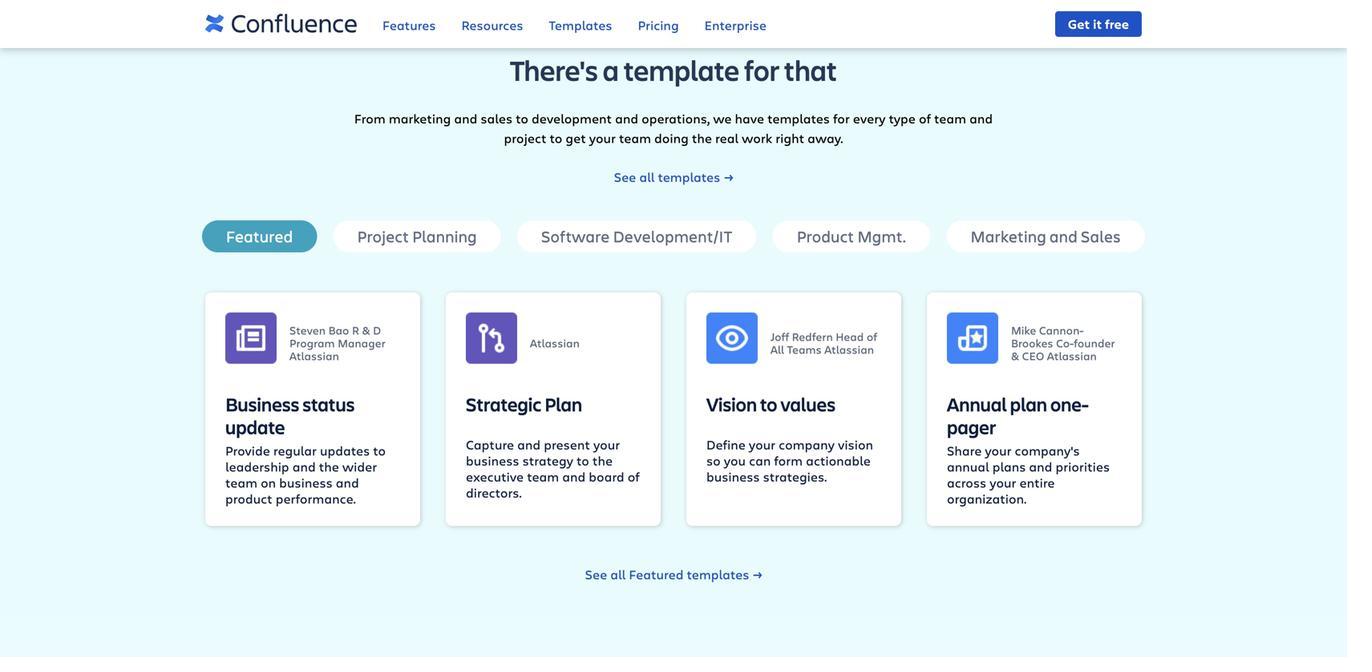 Task type: locate. For each thing, give the bounding box(es) containing it.
& inside mike cannon- brookes co-founder & ceo atlassian
[[1011, 348, 1019, 364]]

0 vertical spatial see
[[614, 168, 636, 186]]

to right "vision"
[[760, 392, 777, 417]]

plans
[[992, 458, 1026, 475]]

every
[[853, 110, 886, 127]]

vision
[[838, 436, 873, 453]]

free
[[1105, 15, 1129, 32]]

1 horizontal spatial business
[[466, 452, 519, 469]]

features link
[[382, 6, 436, 47]]

1 vertical spatial &
[[1011, 348, 1019, 364]]

to right strategy
[[577, 452, 589, 469]]

executive
[[466, 468, 524, 485]]

update
[[225, 415, 285, 440]]

joff redfern head of all teams atlassian
[[771, 329, 877, 357]]

annual
[[947, 458, 989, 475]]

1 horizontal spatial all
[[639, 168, 655, 186]]

your
[[589, 129, 616, 147], [593, 436, 620, 453], [749, 436, 775, 453], [985, 442, 1012, 459], [990, 474, 1016, 491]]

&
[[362, 323, 370, 338], [1011, 348, 1019, 364]]

pricing
[[638, 16, 679, 34]]

business inside define your company vision so you can form actionable business strategies.
[[706, 468, 760, 485]]

present
[[544, 436, 590, 453]]

business
[[225, 392, 299, 417]]

all
[[639, 168, 655, 186], [610, 566, 626, 583]]

team down present
[[527, 468, 559, 485]]

0 horizontal spatial &
[[362, 323, 370, 338]]

of
[[919, 110, 931, 127], [867, 329, 877, 344], [628, 468, 640, 485]]

0 horizontal spatial of
[[628, 468, 640, 485]]

0 vertical spatial templates
[[767, 110, 830, 127]]

business inside capture and present your business strategy to the executive team and board of directors.
[[466, 452, 519, 469]]

steven bao r & d program manager atlassian
[[289, 323, 386, 364]]

0 horizontal spatial all
[[610, 566, 626, 583]]

your right you
[[749, 436, 775, 453]]

0 horizontal spatial featured
[[226, 226, 293, 247]]

program
[[289, 335, 335, 351]]

marketing
[[389, 110, 451, 127]]

doing
[[654, 129, 689, 147]]

2 vertical spatial templates
[[687, 566, 749, 583]]

business up directors.
[[466, 452, 519, 469]]

1 horizontal spatial of
[[867, 329, 877, 344]]

bao
[[328, 323, 349, 338]]

product
[[797, 226, 854, 247]]

team left "on"
[[225, 474, 257, 491]]

enterprise link
[[705, 6, 767, 47]]

of right board
[[628, 468, 640, 485]]

of right type
[[919, 110, 931, 127]]

atlassian down steven
[[289, 348, 339, 364]]

your right get
[[589, 129, 616, 147]]

enterprise
[[705, 16, 767, 34]]

and inside annual plan one- pager share your company's annual plans and priorities across your entire organization.
[[1029, 458, 1052, 475]]

all for featured
[[610, 566, 626, 583]]

mike cannon- brookes co-founder & ceo atlassian
[[1011, 323, 1115, 364]]

atlassian right teams
[[824, 342, 874, 357]]

the inside the from marketing and sales to development and operations, we have templates for every type of team and project to get your team doing the real work right away.
[[692, 129, 712, 147]]

business inside business status update provide regular updates to leadership and the wider team on business and product performance.
[[279, 474, 333, 491]]

entire
[[1020, 474, 1055, 491]]

type
[[889, 110, 916, 127]]

atlassian inside the joff redfern head of all teams atlassian
[[824, 342, 874, 357]]

redfern
[[792, 329, 833, 344]]

0 vertical spatial &
[[362, 323, 370, 338]]

see for see all featured templates
[[585, 566, 607, 583]]

software development/it
[[541, 226, 733, 247]]

vision to values
[[706, 392, 835, 417]]

0 vertical spatial of
[[919, 110, 931, 127]]

of inside capture and present your business strategy to the executive team and board of directors.
[[628, 468, 640, 485]]

teams
[[787, 342, 822, 357]]

atlassian down cannon-
[[1047, 348, 1097, 364]]

sales
[[481, 110, 512, 127]]

1 horizontal spatial the
[[592, 452, 613, 469]]

all for templates
[[639, 168, 655, 186]]

0 vertical spatial for
[[744, 51, 779, 89]]

annual
[[947, 392, 1007, 417]]

marketing
[[970, 226, 1047, 247]]

founder
[[1074, 335, 1115, 351]]

across
[[947, 474, 986, 491]]

1 vertical spatial of
[[867, 329, 877, 344]]

software
[[541, 226, 610, 247]]

1 horizontal spatial see
[[614, 168, 636, 186]]

& inside steven bao r & d program manager atlassian
[[362, 323, 370, 338]]

the left real
[[692, 129, 712, 147]]

1 horizontal spatial &
[[1011, 348, 1019, 364]]

business
[[466, 452, 519, 469], [706, 468, 760, 485], [279, 474, 333, 491]]

project planning button
[[332, 219, 503, 254]]

business down regular
[[279, 474, 333, 491]]

team inside business status update provide regular updates to leadership and the wider team on business and product performance.
[[225, 474, 257, 491]]

team
[[934, 110, 966, 127], [619, 129, 651, 147], [527, 468, 559, 485], [225, 474, 257, 491]]

2 horizontal spatial the
[[692, 129, 712, 147]]

board
[[589, 468, 624, 485]]

you
[[724, 452, 746, 469]]

strategic plan image
[[466, 313, 517, 364]]

it
[[1093, 15, 1102, 32]]

1 vertical spatial for
[[833, 110, 850, 127]]

the right present
[[592, 452, 613, 469]]

1 horizontal spatial for
[[833, 110, 850, 127]]

0 horizontal spatial see
[[585, 566, 607, 583]]

plan
[[545, 392, 582, 417]]

d
[[373, 323, 381, 338]]

vision
[[706, 392, 757, 417]]

of right head
[[867, 329, 877, 344]]

manager
[[338, 335, 386, 351]]

one-
[[1050, 392, 1089, 417]]

atlassian up plan
[[530, 335, 580, 351]]

to up project
[[516, 110, 528, 127]]

to right the updates
[[373, 442, 386, 459]]

business status update image
[[225, 313, 277, 364]]

get
[[1068, 15, 1090, 32]]

planning
[[412, 226, 477, 247]]

for up away.
[[833, 110, 850, 127]]

the left wider
[[319, 458, 339, 475]]

values
[[781, 392, 835, 417]]

featured inside button
[[226, 226, 293, 247]]

so
[[706, 452, 721, 469]]

sales
[[1081, 226, 1121, 247]]

2 horizontal spatial business
[[706, 468, 760, 485]]

1 vertical spatial all
[[610, 566, 626, 583]]

joff
[[771, 329, 789, 344]]

for
[[744, 51, 779, 89], [833, 110, 850, 127]]

& right r
[[362, 323, 370, 338]]

business down the define
[[706, 468, 760, 485]]

2 vertical spatial of
[[628, 468, 640, 485]]

0 vertical spatial all
[[639, 168, 655, 186]]

1 horizontal spatial featured
[[629, 566, 684, 583]]

0 horizontal spatial for
[[744, 51, 779, 89]]

and
[[454, 110, 477, 127], [615, 110, 638, 127], [969, 110, 993, 127], [1050, 226, 1078, 247], [517, 436, 541, 453], [292, 458, 316, 475], [1029, 458, 1052, 475], [562, 468, 586, 485], [336, 474, 359, 491]]

& left ceo
[[1011, 348, 1019, 364]]

resources link
[[461, 6, 523, 47]]

0 vertical spatial featured
[[226, 226, 293, 247]]

2 horizontal spatial of
[[919, 110, 931, 127]]

for left that at the right top of page
[[744, 51, 779, 89]]

0 horizontal spatial business
[[279, 474, 333, 491]]

that
[[784, 51, 837, 89]]

and inside button
[[1050, 226, 1078, 247]]

1 vertical spatial see
[[585, 566, 607, 583]]

your inside capture and present your business strategy to the executive team and board of directors.
[[593, 436, 620, 453]]

we
[[713, 110, 732, 127]]

atlassian
[[530, 335, 580, 351], [824, 342, 874, 357], [289, 348, 339, 364], [1047, 348, 1097, 364]]

company
[[779, 436, 835, 453]]

define
[[706, 436, 746, 453]]

brookes
[[1011, 335, 1053, 351]]

your up board
[[593, 436, 620, 453]]

0 horizontal spatial the
[[319, 458, 339, 475]]

ceo
[[1022, 348, 1044, 364]]

there's a template for that
[[510, 51, 837, 89]]

updates
[[320, 442, 370, 459]]

see all featured templates
[[585, 566, 749, 583]]

1 vertical spatial featured
[[629, 566, 684, 583]]



Task type: describe. For each thing, give the bounding box(es) containing it.
your inside define your company vision so you can form actionable business strategies.
[[749, 436, 775, 453]]

resources
[[461, 16, 523, 34]]

capture and present your business strategy to the executive team and board of directors.
[[466, 436, 640, 501]]

co-
[[1056, 335, 1074, 351]]

project
[[357, 226, 409, 247]]

to inside capture and present your business strategy to the executive team and board of directors.
[[577, 452, 589, 469]]

get it free
[[1068, 15, 1129, 32]]

form
[[774, 452, 803, 469]]

to left get
[[550, 129, 562, 147]]

of inside the joff redfern head of all teams atlassian
[[867, 329, 877, 344]]

all
[[771, 342, 784, 357]]

real
[[715, 129, 739, 147]]

a
[[603, 51, 619, 89]]

annual plan one-pager image
[[947, 313, 998, 364]]

priorities
[[1056, 458, 1110, 475]]

pricing link
[[638, 6, 679, 47]]

project planning
[[357, 226, 477, 247]]

product
[[225, 490, 272, 508]]

organization.
[[947, 490, 1027, 508]]

steven
[[289, 323, 326, 338]]

the inside capture and present your business strategy to the executive team and board of directors.
[[592, 452, 613, 469]]

mike
[[1011, 323, 1036, 338]]

project
[[504, 129, 546, 147]]

from
[[354, 110, 386, 127]]

get
[[566, 129, 586, 147]]

see all featured templates link
[[585, 565, 762, 585]]

away.
[[808, 129, 843, 147]]

team right type
[[934, 110, 966, 127]]

operations,
[[642, 110, 710, 127]]

performance.
[[276, 490, 356, 508]]

see all templates
[[614, 168, 720, 186]]

see all templates link
[[614, 167, 733, 187]]

templates
[[549, 16, 612, 34]]

status
[[302, 392, 355, 417]]

team left "doing" on the top
[[619, 129, 651, 147]]

team inside capture and present your business strategy to the executive team and board of directors.
[[527, 468, 559, 485]]

your left entire on the right bottom of the page
[[990, 474, 1016, 491]]

for inside the from marketing and sales to development and operations, we have templates for every type of team and project to get your team doing the real work right away.
[[833, 110, 850, 127]]

mgmt.
[[857, 226, 906, 247]]

leadership
[[225, 458, 289, 475]]

regular
[[273, 442, 317, 459]]

templates inside the from marketing and sales to development and operations, we have templates for every type of team and project to get your team doing the real work right away.
[[767, 110, 830, 127]]

share
[[947, 442, 982, 459]]

can
[[749, 452, 771, 469]]

capture
[[466, 436, 514, 453]]

cannon-
[[1039, 323, 1084, 338]]

head
[[836, 329, 864, 344]]

features
[[382, 16, 436, 34]]

there's
[[510, 51, 598, 89]]

software development/it button
[[516, 219, 758, 254]]

define your company vision so you can form actionable business strategies.
[[706, 436, 873, 485]]

on
[[261, 474, 276, 491]]

strategy
[[522, 452, 573, 469]]

the inside business status update provide regular updates to leadership and the wider team on business and product performance.
[[319, 458, 339, 475]]

your right share
[[985, 442, 1012, 459]]

of inside the from marketing and sales to development and operations, we have templates for every type of team and project to get your team doing the real work right away.
[[919, 110, 931, 127]]

work
[[742, 129, 772, 147]]

templates link
[[549, 6, 612, 47]]

atlassian inside steven bao r & d program manager atlassian
[[289, 348, 339, 364]]

see for see all templates
[[614, 168, 636, 186]]

from marketing and sales to development and operations, we have templates for every type of team and project to get your team doing the real work right away.
[[354, 110, 993, 147]]

pager
[[947, 415, 996, 440]]

business status update provide regular updates to leadership and the wider team on business and product performance.
[[225, 392, 386, 508]]

company's
[[1015, 442, 1080, 459]]

marketing and sales
[[970, 226, 1121, 247]]

development
[[532, 110, 612, 127]]

vision to values image
[[706, 313, 758, 364]]

strategic plan
[[466, 392, 582, 417]]

actionable
[[806, 452, 871, 469]]

your inside the from marketing and sales to development and operations, we have templates for every type of team and project to get your team doing the real work right away.
[[589, 129, 616, 147]]

marketing and sales button
[[945, 219, 1147, 254]]

confluence logo image
[[205, 5, 357, 43]]

plan
[[1010, 392, 1047, 417]]

atlassian inside mike cannon- brookes co-founder & ceo atlassian
[[1047, 348, 1097, 364]]

get it free link
[[1055, 11, 1142, 37]]

provide
[[225, 442, 270, 459]]

1 vertical spatial templates
[[658, 168, 720, 186]]

have
[[735, 110, 764, 127]]

strategies.
[[763, 468, 827, 485]]

wider
[[342, 458, 377, 475]]

r
[[352, 323, 359, 338]]

annual plan one- pager share your company's annual plans and priorities across your entire organization.
[[947, 392, 1110, 508]]

to inside business status update provide regular updates to leadership and the wider team on business and product performance.
[[373, 442, 386, 459]]

directors.
[[466, 484, 522, 501]]

right
[[776, 129, 804, 147]]

featured button
[[201, 219, 319, 254]]

product mgmt.
[[797, 226, 906, 247]]

product mgmt. button
[[771, 219, 932, 254]]



Task type: vqa. For each thing, say whether or not it's contained in the screenshot.
Legal
no



